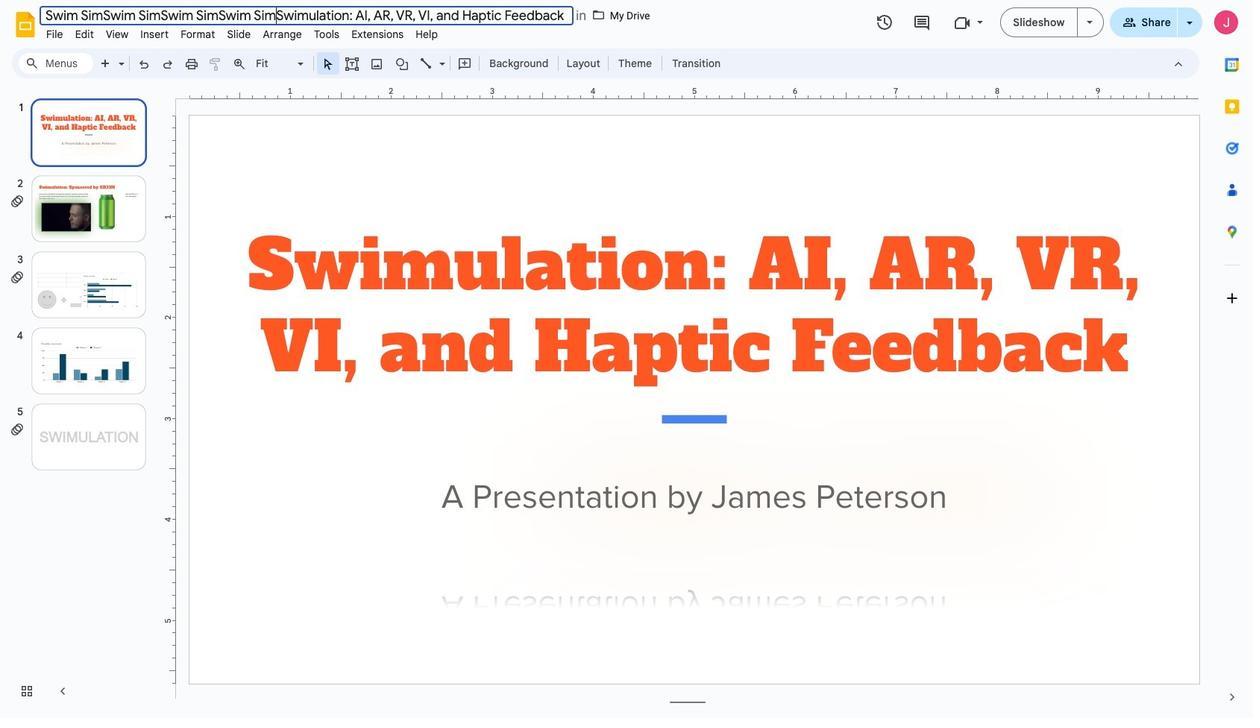 Task type: vqa. For each thing, say whether or not it's contained in the screenshot.
'Checklist menu' image
no



Task type: describe. For each thing, give the bounding box(es) containing it.
5 menu item from the left
[[175, 25, 221, 43]]

last edit was on october 30, 2023 image
[[876, 13, 894, 31]]

7 menu item from the left
[[257, 25, 308, 43]]

new slide with layout image
[[115, 54, 125, 59]]

select (esc) image
[[321, 57, 336, 72]]

line image
[[419, 57, 434, 72]]

hide the menus (ctrl+shift+f) image
[[1171, 57, 1186, 72]]

6 menu item from the left
[[221, 25, 257, 43]]

add comment (⌘+option+m) image
[[457, 57, 472, 72]]

menu bar banner
[[0, 0, 1253, 718]]

Zoom field
[[251, 53, 310, 75]]

1 menu item from the left
[[40, 25, 69, 43]]

9 menu item from the left
[[346, 25, 410, 43]]

text box image
[[345, 57, 360, 72]]

menu bar inside menu bar banner
[[40, 19, 444, 44]]

4 menu item from the left
[[135, 25, 175, 43]]

Rename text field
[[40, 6, 574, 25]]

print (⌘p) image
[[184, 57, 199, 72]]

quick sharing actions image
[[1187, 22, 1193, 45]]

main toolbar
[[93, 52, 728, 75]]

presentation options image
[[1087, 21, 1093, 24]]

share. shared with 3 people. image
[[1122, 15, 1136, 29]]

8 menu item from the left
[[308, 25, 346, 43]]

undo (⌘z) image
[[137, 57, 151, 72]]



Task type: locate. For each thing, give the bounding box(es) containing it.
show all comments image
[[913, 14, 931, 32]]

navigation
[[0, 84, 164, 718]]

shape image
[[394, 53, 411, 74]]

menu item
[[40, 25, 69, 43], [69, 25, 100, 43], [100, 25, 135, 43], [135, 25, 175, 43], [175, 25, 221, 43], [221, 25, 257, 43], [257, 25, 308, 43], [308, 25, 346, 43], [346, 25, 410, 43], [410, 25, 444, 43]]

2 menu item from the left
[[69, 25, 100, 43]]

menu item up new slide with layout icon
[[100, 25, 135, 43]]

insert image image
[[368, 53, 385, 74]]

menu item up 'insert image'
[[346, 25, 410, 43]]

redo (⌘y) image
[[160, 57, 175, 72]]

3 menu item from the left
[[100, 25, 135, 43]]

menu item up select (esc) image
[[308, 25, 346, 43]]

application
[[0, 0, 1253, 718]]

Menus field
[[19, 53, 93, 74]]

menu item up undo (⌘z) image
[[135, 25, 175, 43]]

select line image
[[436, 54, 445, 59]]

material image
[[592, 8, 606, 21]]

Zoom text field
[[254, 53, 295, 74]]

menu item up new slide (ctrl+m) image
[[69, 25, 100, 43]]

10 menu item from the left
[[410, 25, 444, 43]]

paint format image
[[208, 57, 223, 72]]

slides home image
[[12, 11, 39, 38]]

tab list
[[1212, 44, 1253, 677]]

tab list inside menu bar banner
[[1212, 44, 1253, 677]]

menu item up select line image
[[410, 25, 444, 43]]

new slide (ctrl+m) image
[[98, 57, 113, 72]]

located in my drive google drive folder element
[[573, 6, 653, 24]]

menu item up "zoom" field
[[257, 25, 308, 43]]

menu bar
[[40, 19, 444, 44]]

zoom image
[[232, 57, 247, 72]]

menu item up print (⌘p) icon
[[175, 25, 221, 43]]

menu item up the zoom icon
[[221, 25, 257, 43]]

menu item up menus field on the top of page
[[40, 25, 69, 43]]



